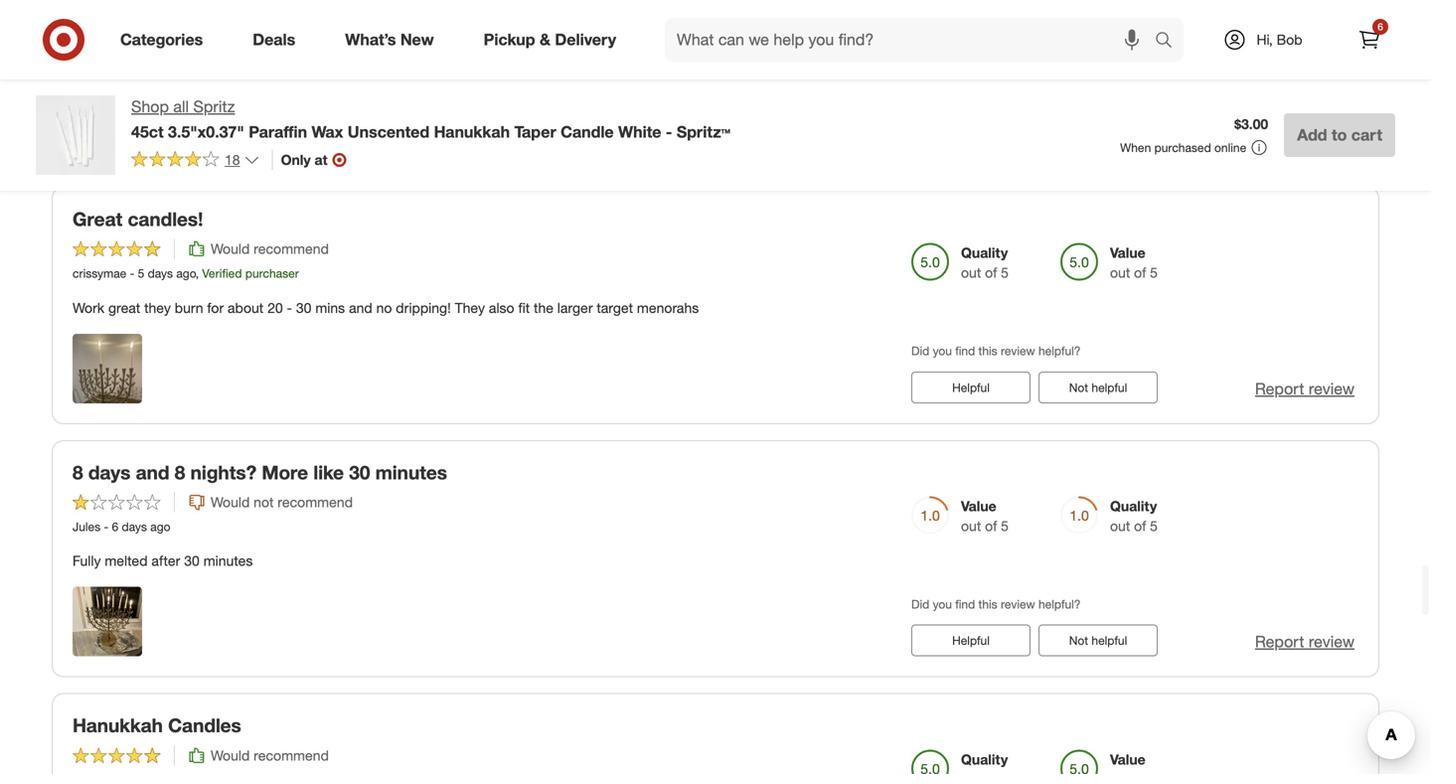 Task type: describe. For each thing, give the bounding box(es) containing it.
candles
[[168, 715, 241, 738]]

new
[[401, 30, 434, 49]]

paraffin
[[249, 122, 307, 142]]

crissymae
[[73, 266, 127, 281]]

you for great candles!
[[933, 344, 953, 359]]

cute
[[499, 82, 526, 99]]

all
[[173, 97, 189, 116]]

2 vertical spatial quality
[[962, 751, 1009, 769]]

probably
[[255, 82, 310, 99]]

shop
[[131, 97, 169, 116]]

2 horizontal spatial 30
[[349, 461, 370, 484]]

what's
[[345, 30, 396, 49]]

,
[[196, 266, 199, 281]]

0 horizontal spatial 6
[[112, 520, 118, 535]]

was
[[719, 82, 744, 99]]

taper
[[515, 122, 557, 142]]

shop all spritz 45ct 3.5"x0.37" paraffin wax unscented hanukkah taper candle white - spritz™
[[131, 97, 731, 142]]

3.5"x0.37"
[[168, 122, 244, 142]]

even
[[338, 82, 367, 99]]

pickup & delivery link
[[467, 18, 641, 62]]

dripping!
[[396, 299, 451, 317]]

wax
[[312, 122, 343, 142]]

What can we help you find? suggestions appear below search field
[[665, 18, 1160, 62]]

near
[[186, 82, 213, 99]]

guest review image 1 of 1, zoom in image for days
[[73, 587, 142, 657]]

- right jules
[[104, 520, 109, 535]]

1 horizontal spatial and
[[349, 299, 373, 317]]

spritz
[[193, 97, 235, 116]]

value out of 5 for burns nowhere near 5 hrs, probably not even 1 hr. they are pretty cute but part of why i bought them was the longer burn time
[[1111, 27, 1158, 64]]

2 would recommend from the top
[[211, 747, 329, 765]]

menorahs
[[637, 299, 699, 317]]

3
[[134, 49, 140, 63]]

only at
[[281, 151, 328, 168]]

report review for 8 days and 8 nights? more like 30 minutes
[[1256, 633, 1355, 652]]

deals link
[[236, 18, 320, 62]]

20
[[268, 299, 283, 317]]

for
[[207, 299, 224, 317]]

unscented
[[348, 122, 430, 142]]

helpful for 8 days and 8 nights? more like 30 minutes
[[1092, 634, 1128, 649]]

0 horizontal spatial the
[[534, 299, 554, 317]]

longer
[[771, 82, 811, 99]]

great candles!
[[73, 208, 203, 231]]

report review button for great candles!
[[1256, 378, 1355, 400]]

candle
[[561, 122, 614, 142]]

melted
[[105, 553, 148, 570]]

add to cart button
[[1285, 113, 1396, 157]]

more
[[262, 461, 308, 484]]

$3.00
[[1235, 116, 1269, 133]]

1 vertical spatial quality
[[1111, 498, 1158, 515]]

target
[[597, 299, 633, 317]]

image of 45ct 3.5"x0.37" paraffin wax unscented hanukkah taper candle white - spritz™ image
[[36, 95, 115, 175]]

helpful for great candles!
[[1092, 380, 1128, 395]]

find for great candles!
[[956, 344, 976, 359]]

0 vertical spatial quality out of 5
[[962, 244, 1009, 282]]

find for 8 days and 8 nights? more like 30 minutes
[[956, 597, 976, 612]]

out of 5
[[962, 47, 1009, 64]]

great
[[73, 208, 122, 231]]

not for hrs,
[[254, 23, 274, 40]]

fully
[[73, 553, 101, 570]]

deals
[[253, 30, 296, 49]]

at
[[315, 151, 328, 168]]

search button
[[1147, 18, 1194, 66]]

hanukkah inside shop all spritz 45ct 3.5"x0.37" paraffin wax unscented hanukkah taper candle white - spritz™
[[434, 122, 510, 142]]

add
[[1298, 125, 1328, 145]]

not helpful button for 8 days and 8 nights? more like 30 minutes
[[1039, 625, 1159, 657]]

mins
[[316, 299, 345, 317]]

0 vertical spatial ago
[[172, 49, 191, 63]]

- inside shop all spritz 45ct 3.5"x0.37" paraffin wax unscented hanukkah taper candle white - spritz™
[[666, 122, 673, 142]]

8 days and 8 nights? more like 30 minutes
[[73, 461, 447, 484]]

would for minutes
[[211, 494, 250, 511]]

1 horizontal spatial 6
[[1378, 20, 1384, 33]]

would not recommend for minutes
[[211, 494, 353, 511]]

white
[[619, 122, 662, 142]]

bought
[[636, 82, 680, 99]]

purchased
[[1155, 140, 1212, 155]]

report for 8 days and 8 nights? more like 30 minutes
[[1256, 633, 1305, 652]]

hr.
[[383, 82, 397, 99]]

when purchased online
[[1121, 140, 1247, 155]]

nights?
[[191, 461, 257, 484]]

1 report review from the top
[[1256, 126, 1355, 145]]

hanukkah candles
[[73, 715, 241, 738]]

bob
[[1277, 31, 1303, 48]]

burns nowhere near 5 hrs, probably not even 1 hr. they are pretty cute but part of why i bought them was the longer burn time
[[73, 82, 874, 99]]

1
[[371, 82, 379, 99]]

cart
[[1352, 125, 1383, 145]]

add to cart
[[1298, 125, 1383, 145]]

ago for 6
[[150, 520, 171, 535]]

hi,
[[1257, 31, 1274, 48]]

helpful button for 8 days and 8 nights? more like 30 minutes
[[912, 625, 1031, 657]]

purchaser
[[245, 266, 299, 281]]

only
[[281, 151, 311, 168]]

1 8 from the left
[[73, 461, 83, 484]]

not helpful button for great candles!
[[1039, 372, 1159, 404]]

time
[[847, 82, 874, 99]]

would for hrs,
[[211, 23, 250, 40]]

0 horizontal spatial hanukkah
[[73, 715, 163, 738]]

18
[[225, 151, 240, 168]]

part
[[554, 82, 580, 99]]

larger
[[558, 299, 593, 317]]

why
[[600, 82, 625, 99]]

1 report review button from the top
[[1256, 124, 1355, 147]]

value out of 5 for work great they burn for about 20 - 30 mins and no dripping! they also fit the larger target menorahs
[[1111, 244, 1158, 282]]

ago for 5
[[176, 266, 196, 281]]

categories link
[[103, 18, 228, 62]]

verified
[[202, 266, 242, 281]]

would for for
[[211, 240, 250, 258]]

them
[[684, 82, 715, 99]]

3 days ago
[[134, 49, 191, 63]]

work
[[73, 299, 105, 317]]

0 vertical spatial 30
[[296, 299, 312, 317]]

helpful for 8 days and 8 nights? more like 30 minutes
[[953, 634, 990, 649]]

work great they burn for about 20 - 30 mins and no dripping! they also fit the larger target menorahs
[[73, 299, 699, 317]]

1 vertical spatial minutes
[[204, 553, 253, 570]]

helpful for great candles!
[[953, 380, 990, 395]]

days up they
[[148, 266, 173, 281]]

45ct
[[131, 122, 164, 142]]

18 link
[[131, 150, 260, 173]]

jules
[[73, 520, 101, 535]]

categories
[[120, 30, 203, 49]]

they
[[144, 299, 171, 317]]



Task type: vqa. For each thing, say whether or not it's contained in the screenshot.
$20.00 when purchased online
no



Task type: locate. For each thing, give the bounding box(es) containing it.
6 link
[[1348, 18, 1392, 62]]

helpful? for 8 days and 8 nights? more like 30 minutes
[[1039, 597, 1081, 612]]

0 vertical spatial report review
[[1256, 126, 1355, 145]]

3 would from the top
[[211, 494, 250, 511]]

0 vertical spatial the
[[748, 82, 768, 99]]

4 would from the top
[[211, 747, 250, 765]]

1 vertical spatial would not recommend
[[211, 494, 353, 511]]

report review button
[[1256, 124, 1355, 147], [1256, 378, 1355, 400], [1256, 631, 1355, 654]]

guest review image 1 of 1, zoom in image for candles!
[[73, 334, 142, 404]]

they right hr.
[[401, 82, 432, 99]]

guest review image 1 of 1, zoom in image down great
[[73, 334, 142, 404]]

3 report review button from the top
[[1256, 631, 1355, 654]]

recommend
[[278, 23, 353, 40], [254, 240, 329, 258], [278, 494, 353, 511], [254, 747, 329, 765]]

when
[[1121, 140, 1152, 155]]

0 vertical spatial helpful
[[953, 380, 990, 395]]

helpful?
[[1039, 344, 1081, 359], [1039, 597, 1081, 612]]

1 vertical spatial not
[[1070, 634, 1089, 649]]

would
[[211, 23, 250, 40], [211, 240, 250, 258], [211, 494, 250, 511], [211, 747, 250, 765]]

2 did you find this review helpful? from the top
[[912, 597, 1081, 612]]

what's new link
[[328, 18, 459, 62]]

30 right after on the left bottom of the page
[[184, 553, 200, 570]]

and up jules - 6 days ago
[[136, 461, 170, 484]]

1 not helpful button from the top
[[1039, 372, 1159, 404]]

2 vertical spatial report review button
[[1256, 631, 1355, 654]]

0 vertical spatial burn
[[815, 82, 843, 99]]

0 vertical spatial would recommend
[[211, 240, 329, 258]]

days up melted at the bottom of the page
[[122, 520, 147, 535]]

0 horizontal spatial minutes
[[204, 553, 253, 570]]

1 vertical spatial not helpful button
[[1039, 625, 1159, 657]]

2 report review button from the top
[[1256, 378, 1355, 400]]

2 helpful from the top
[[1092, 634, 1128, 649]]

1 vertical spatial helpful
[[1092, 634, 1128, 649]]

would down nights?
[[211, 494, 250, 511]]

0 horizontal spatial burn
[[175, 299, 203, 317]]

1 vertical spatial hanukkah
[[73, 715, 163, 738]]

6
[[1378, 20, 1384, 33], [112, 520, 118, 535]]

1 vertical spatial they
[[455, 299, 485, 317]]

6 right jules
[[112, 520, 118, 535]]

you for 8 days and 8 nights? more like 30 minutes
[[933, 597, 953, 612]]

minutes right like
[[376, 461, 447, 484]]

would recommend down candles
[[211, 747, 329, 765]]

not
[[254, 23, 274, 40], [314, 82, 334, 99], [254, 494, 274, 511]]

0 vertical spatial guest review image 1 of 1, zoom in image
[[73, 334, 142, 404]]

2 not helpful from the top
[[1070, 634, 1128, 649]]

1 vertical spatial not helpful
[[1070, 634, 1128, 649]]

0 vertical spatial helpful
[[1092, 380, 1128, 395]]

2 would from the top
[[211, 240, 250, 258]]

1 vertical spatial burn
[[175, 299, 203, 317]]

i
[[629, 82, 632, 99]]

- right crissymae
[[130, 266, 135, 281]]

hanukkah down "burns nowhere near 5 hrs, probably not even 1 hr. they are pretty cute but part of why i bought them was the longer burn time"
[[434, 122, 510, 142]]

1 vertical spatial guest review image 1 of 1, zoom in image
[[73, 587, 142, 657]]

0 vertical spatial not
[[1070, 380, 1089, 395]]

0 vertical spatial not helpful
[[1070, 380, 1128, 395]]

1 vertical spatial find
[[956, 597, 976, 612]]

ago left verified
[[176, 266, 196, 281]]

fully melted after 30 minutes
[[73, 553, 253, 570]]

would left deals
[[211, 23, 250, 40]]

and
[[349, 299, 373, 317], [136, 461, 170, 484]]

burn left for
[[175, 299, 203, 317]]

would not recommend up probably
[[211, 23, 353, 40]]

days up jules - 6 days ago
[[88, 461, 131, 484]]

2 report from the top
[[1256, 379, 1305, 399]]

0 vertical spatial you
[[933, 344, 953, 359]]

ago
[[172, 49, 191, 63], [176, 266, 196, 281], [150, 520, 171, 535]]

1 you from the top
[[933, 344, 953, 359]]

helpful button for great candles!
[[912, 372, 1031, 404]]

2 helpful? from the top
[[1039, 597, 1081, 612]]

2 vertical spatial report
[[1256, 633, 1305, 652]]

hrs,
[[229, 82, 251, 99]]

review
[[1310, 126, 1355, 145], [1001, 344, 1036, 359], [1310, 379, 1355, 399], [1001, 597, 1036, 612], [1310, 633, 1355, 652]]

find
[[956, 344, 976, 359], [956, 597, 976, 612]]

2 8 from the left
[[175, 461, 185, 484]]

2 report review from the top
[[1256, 379, 1355, 399]]

1 horizontal spatial they
[[455, 299, 485, 317]]

minutes right after on the left bottom of the page
[[204, 553, 253, 570]]

report review for great candles!
[[1256, 379, 1355, 399]]

what's new
[[345, 30, 434, 49]]

also
[[489, 299, 515, 317]]

helpful
[[1092, 380, 1128, 395], [1092, 634, 1128, 649]]

about
[[228, 299, 264, 317]]

1 vertical spatial ago
[[176, 266, 196, 281]]

would not recommend for hrs,
[[211, 23, 353, 40]]

but
[[530, 82, 551, 99]]

0 vertical spatial hanukkah
[[434, 122, 510, 142]]

would not recommend down more
[[211, 494, 353, 511]]

- right 20
[[287, 299, 292, 317]]

1 vertical spatial helpful?
[[1039, 597, 1081, 612]]

value
[[1111, 27, 1146, 44], [1111, 244, 1146, 262], [962, 498, 997, 515], [1111, 751, 1146, 769]]

did for great candles!
[[912, 344, 930, 359]]

not helpful
[[1070, 380, 1128, 395], [1070, 634, 1128, 649]]

1 horizontal spatial minutes
[[376, 461, 447, 484]]

fit
[[519, 299, 530, 317]]

jules - 6 days ago
[[73, 520, 171, 535]]

did for 8 days and 8 nights? more like 30 minutes
[[912, 597, 930, 612]]

2 vertical spatial 30
[[184, 553, 200, 570]]

no
[[376, 299, 392, 317]]

hanukkah left candles
[[73, 715, 163, 738]]

2 helpful from the top
[[953, 634, 990, 649]]

ago up the fully melted after 30 minutes
[[150, 520, 171, 535]]

did you find this review helpful? for great candles!
[[912, 344, 1081, 359]]

&
[[540, 30, 551, 49]]

1 would not recommend from the top
[[211, 23, 353, 40]]

0 vertical spatial did
[[912, 344, 930, 359]]

1 vertical spatial report review
[[1256, 379, 1355, 399]]

would recommend up the purchaser
[[211, 240, 329, 258]]

1 did you find this review helpful? from the top
[[912, 344, 1081, 359]]

30 left mins
[[296, 299, 312, 317]]

0 vertical spatial minutes
[[376, 461, 447, 484]]

30
[[296, 299, 312, 317], [349, 461, 370, 484], [184, 553, 200, 570]]

would down candles
[[211, 747, 250, 765]]

1 would recommend from the top
[[211, 240, 329, 258]]

0 vertical spatial they
[[401, 82, 432, 99]]

2 find from the top
[[956, 597, 976, 612]]

0 horizontal spatial 8
[[73, 461, 83, 484]]

1 horizontal spatial 30
[[296, 299, 312, 317]]

1 did from the top
[[912, 344, 930, 359]]

2 not helpful button from the top
[[1039, 625, 1159, 657]]

1 vertical spatial value out of 5
[[1111, 244, 1158, 282]]

would not recommend
[[211, 23, 353, 40], [211, 494, 353, 511]]

2 vertical spatial not
[[254, 494, 274, 511]]

1 vertical spatial the
[[534, 299, 554, 317]]

1 helpful from the top
[[1092, 380, 1128, 395]]

did you find this review helpful?
[[912, 344, 1081, 359], [912, 597, 1081, 612]]

pretty
[[459, 82, 495, 99]]

1 not helpful from the top
[[1070, 380, 1128, 395]]

this for great candles!
[[979, 344, 998, 359]]

crissymae - 5 days ago , verified purchaser
[[73, 266, 299, 281]]

would up verified
[[211, 240, 250, 258]]

0 vertical spatial did you find this review helpful?
[[912, 344, 1081, 359]]

2 vertical spatial report review
[[1256, 633, 1355, 652]]

1 vertical spatial report review button
[[1256, 378, 1355, 400]]

report review
[[1256, 126, 1355, 145], [1256, 379, 1355, 399], [1256, 633, 1355, 652]]

not left even
[[314, 82, 334, 99]]

0 vertical spatial would not recommend
[[211, 23, 353, 40]]

0 vertical spatial helpful button
[[912, 372, 1031, 404]]

3 report from the top
[[1256, 633, 1305, 652]]

the
[[748, 82, 768, 99], [534, 299, 554, 317]]

1 horizontal spatial burn
[[815, 82, 843, 99]]

2 helpful button from the top
[[912, 625, 1031, 657]]

would recommend
[[211, 240, 329, 258], [211, 747, 329, 765]]

1 horizontal spatial the
[[748, 82, 768, 99]]

1 not from the top
[[1070, 380, 1089, 395]]

are
[[435, 82, 455, 99]]

1 vertical spatial and
[[136, 461, 170, 484]]

8 up jules
[[73, 461, 83, 484]]

they left also
[[455, 299, 485, 317]]

1 guest review image 1 of 1, zoom in image from the top
[[73, 334, 142, 404]]

0 vertical spatial value out of 5
[[1111, 27, 1158, 64]]

2 vertical spatial ago
[[150, 520, 171, 535]]

not for great candles!
[[1070, 380, 1089, 395]]

burns
[[73, 82, 108, 99]]

nowhere
[[112, 82, 182, 99]]

0 vertical spatial and
[[349, 299, 373, 317]]

delivery
[[555, 30, 617, 49]]

0 vertical spatial quality
[[962, 244, 1009, 262]]

0 horizontal spatial and
[[136, 461, 170, 484]]

2 would not recommend from the top
[[211, 494, 353, 511]]

guest review image 1 of 1, zoom in image down melted at the bottom of the page
[[73, 587, 142, 657]]

0 horizontal spatial 30
[[184, 553, 200, 570]]

1 vertical spatial you
[[933, 597, 953, 612]]

1 helpful button from the top
[[912, 372, 1031, 404]]

burn
[[815, 82, 843, 99], [175, 299, 203, 317]]

meaghan
[[73, 49, 122, 63]]

0 horizontal spatial they
[[401, 82, 432, 99]]

this for 8 days and 8 nights? more like 30 minutes
[[979, 597, 998, 612]]

2 vertical spatial value out of 5
[[962, 498, 1009, 535]]

report for great candles!
[[1256, 379, 1305, 399]]

1 helpful from the top
[[953, 380, 990, 395]]

1 vertical spatial 30
[[349, 461, 370, 484]]

1 vertical spatial quality out of 5
[[1111, 498, 1158, 535]]

guest review image 1 of 1, zoom in image
[[73, 334, 142, 404], [73, 587, 142, 657]]

value out of 5
[[1111, 27, 1158, 64], [1111, 244, 1158, 282], [962, 498, 1009, 535]]

spritz™
[[677, 122, 731, 142]]

0 vertical spatial this
[[979, 344, 998, 359]]

not helpful button
[[1039, 372, 1159, 404], [1039, 625, 1159, 657]]

0 vertical spatial 6
[[1378, 20, 1384, 33]]

not up probably
[[254, 23, 274, 40]]

1 vertical spatial did
[[912, 597, 930, 612]]

1 vertical spatial not
[[314, 82, 334, 99]]

not for 8 days and 8 nights? more like 30 minutes
[[1070, 634, 1089, 649]]

8 left nights?
[[175, 461, 185, 484]]

- right the white
[[666, 122, 673, 142]]

ago up near
[[172, 49, 191, 63]]

2 not from the top
[[1070, 634, 1089, 649]]

1 vertical spatial 6
[[112, 520, 118, 535]]

did you find this review helpful? for 8 days and 8 nights? more like 30 minutes
[[912, 597, 1081, 612]]

1 this from the top
[[979, 344, 998, 359]]

0 vertical spatial find
[[956, 344, 976, 359]]

not helpful for great candles!
[[1070, 380, 1128, 395]]

30 right like
[[349, 461, 370, 484]]

1 helpful? from the top
[[1039, 344, 1081, 359]]

2 you from the top
[[933, 597, 953, 612]]

and left no
[[349, 299, 373, 317]]

0 horizontal spatial quality out of 5
[[962, 244, 1009, 282]]

report review button for 8 days and 8 nights? more like 30 minutes
[[1256, 631, 1355, 654]]

days
[[144, 49, 169, 63], [148, 266, 173, 281], [88, 461, 131, 484], [122, 520, 147, 535]]

1 would from the top
[[211, 23, 250, 40]]

1 vertical spatial would recommend
[[211, 747, 329, 765]]

to
[[1333, 125, 1348, 145]]

pickup
[[484, 30, 536, 49]]

pickup & delivery
[[484, 30, 617, 49]]

days right "3"
[[144, 49, 169, 63]]

2 guest review image 1 of 1, zoom in image from the top
[[73, 587, 142, 657]]

helpful? for great candles!
[[1039, 344, 1081, 359]]

online
[[1215, 140, 1247, 155]]

3 report review from the top
[[1256, 633, 1355, 652]]

1 horizontal spatial hanukkah
[[434, 122, 510, 142]]

1 vertical spatial helpful
[[953, 634, 990, 649]]

hi, bob
[[1257, 31, 1303, 48]]

1 vertical spatial helpful button
[[912, 625, 1031, 657]]

of
[[986, 47, 998, 64], [1135, 47, 1147, 64], [584, 82, 596, 99], [986, 264, 998, 282], [1135, 264, 1147, 282], [986, 518, 998, 535], [1135, 518, 1147, 535]]

after
[[152, 553, 180, 570]]

this
[[979, 344, 998, 359], [979, 597, 998, 612]]

not for minutes
[[254, 494, 274, 511]]

2 did from the top
[[912, 597, 930, 612]]

1 horizontal spatial 8
[[175, 461, 185, 484]]

1 horizontal spatial quality out of 5
[[1111, 498, 1158, 535]]

1 vertical spatial report
[[1256, 379, 1305, 399]]

1 vertical spatial this
[[979, 597, 998, 612]]

not helpful for 8 days and 8 nights? more like 30 minutes
[[1070, 634, 1128, 649]]

0 vertical spatial helpful?
[[1039, 344, 1081, 359]]

did
[[912, 344, 930, 359], [912, 597, 930, 612]]

0 vertical spatial report review button
[[1256, 124, 1355, 147]]

burn left time
[[815, 82, 843, 99]]

great
[[108, 299, 140, 317]]

minutes
[[376, 461, 447, 484], [204, 553, 253, 570]]

1 report from the top
[[1256, 126, 1305, 145]]

2 this from the top
[[979, 597, 998, 612]]

the right was
[[748, 82, 768, 99]]

the right fit
[[534, 299, 554, 317]]

6 right the bob
[[1378, 20, 1384, 33]]

5
[[1002, 47, 1009, 64], [1151, 47, 1158, 64], [217, 82, 225, 99], [1002, 264, 1009, 282], [1151, 264, 1158, 282], [138, 266, 144, 281], [1002, 518, 1009, 535], [1151, 518, 1158, 535]]

like
[[314, 461, 344, 484]]

0 vertical spatial not
[[254, 23, 274, 40]]

not down 8 days and 8 nights? more like 30 minutes
[[254, 494, 274, 511]]

they
[[401, 82, 432, 99], [455, 299, 485, 317]]

not
[[1070, 380, 1089, 395], [1070, 634, 1089, 649]]

1 vertical spatial did you find this review helpful?
[[912, 597, 1081, 612]]

0 vertical spatial report
[[1256, 126, 1305, 145]]

0 vertical spatial not helpful button
[[1039, 372, 1159, 404]]

1 find from the top
[[956, 344, 976, 359]]

candles!
[[128, 208, 203, 231]]



